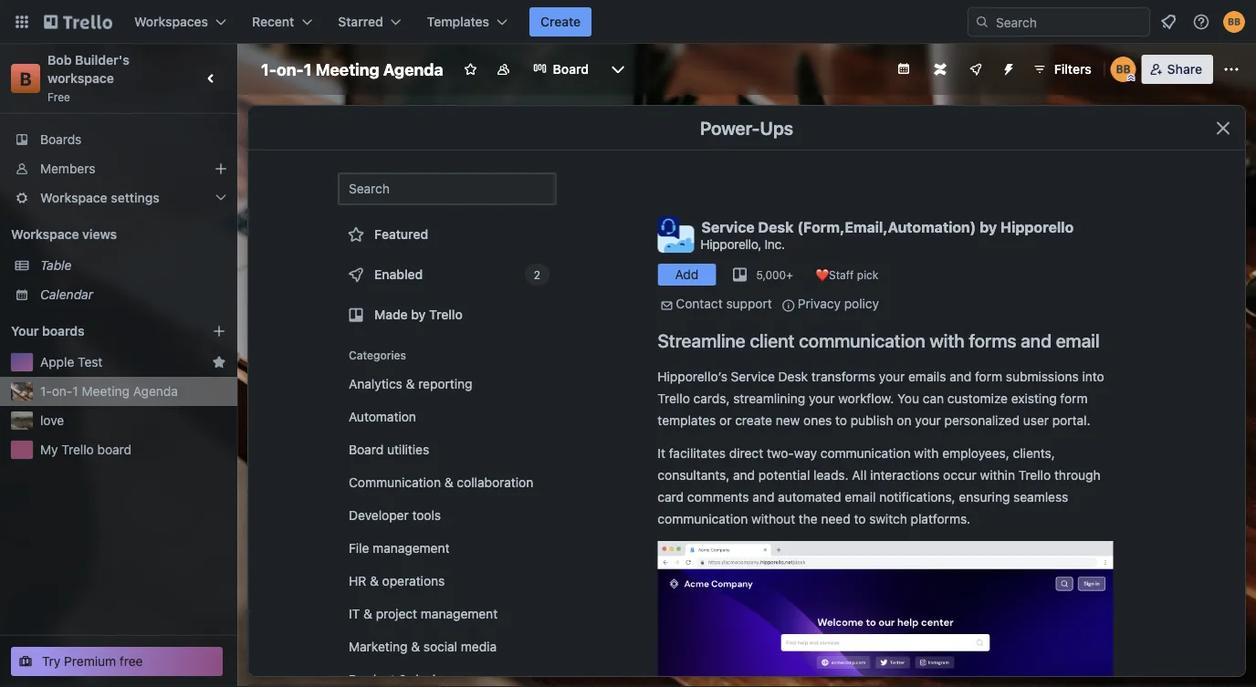 Task type: vqa. For each thing, say whether or not it's contained in the screenshot.
bottom Service
yes



Task type: describe. For each thing, give the bounding box(es) containing it.
starred icon image
[[212, 355, 226, 370]]

bob builder's workspace free
[[47, 52, 133, 103]]

made by trello
[[374, 307, 463, 322]]

clients,
[[1013, 446, 1055, 461]]

❤️
[[815, 268, 826, 281]]

developer tools
[[349, 508, 441, 523]]

0 vertical spatial communication
[[799, 330, 926, 351]]

switch to… image
[[13, 13, 31, 31]]

1 vertical spatial management
[[421, 607, 498, 622]]

confluence icon image
[[934, 63, 947, 76]]

staff
[[829, 268, 854, 281]]

boards
[[40, 132, 82, 147]]

members
[[40, 161, 95, 176]]

your boards
[[11, 324, 85, 339]]

developer
[[349, 508, 409, 523]]

streamline
[[658, 330, 746, 351]]

0 horizontal spatial 1-on-1 meeting agenda
[[40, 384, 178, 399]]

1 horizontal spatial form
[[1060, 391, 1088, 406]]

templates
[[658, 413, 716, 428]]

free
[[120, 654, 143, 669]]

bob
[[47, 52, 72, 68]]

workspace visible image
[[496, 62, 511, 77]]

developer tools link
[[338, 501, 557, 530]]

on- inside 'text box'
[[277, 59, 304, 79]]

0 vertical spatial management
[[373, 541, 450, 556]]

1-on-1 meeting agenda inside 'text box'
[[261, 59, 443, 79]]

facilitates
[[669, 446, 726, 461]]

workspace navigation collapse icon image
[[199, 66, 225, 91]]

all
[[852, 468, 867, 483]]

without
[[751, 512, 795, 527]]

card
[[658, 490, 684, 505]]

interactions
[[870, 468, 940, 483]]

board
[[97, 442, 132, 457]]

boards
[[42, 324, 85, 339]]

power ups image
[[968, 62, 983, 77]]

1-on-1 meeting agenda link
[[40, 383, 226, 401]]

it
[[349, 607, 360, 622]]

communication & collaboration link
[[338, 468, 557, 498]]

existing
[[1011, 391, 1057, 406]]

or
[[720, 413, 732, 428]]

trello inside the hipporello's service desk transforms your emails and form submissions into trello cards, streamlining your workflow. you can customize existing form templates or create new ones to publish on your personalized user portal.
[[658, 391, 690, 406]]

board link
[[522, 55, 600, 84]]

1 vertical spatial bob builder (bobbuilder40) image
[[1111, 57, 1136, 82]]

calendar
[[40, 287, 93, 302]]

1 horizontal spatial bob builder (bobbuilder40) image
[[1223, 11, 1245, 33]]

templates
[[427, 14, 489, 29]]

communication & collaboration
[[349, 475, 533, 490]]

free
[[47, 90, 70, 103]]

0 vertical spatial with
[[930, 330, 965, 351]]

your boards with 4 items element
[[11, 320, 184, 342]]

switch
[[869, 512, 907, 527]]

forms
[[969, 330, 1017, 351]]

project
[[376, 607, 417, 622]]

0 notifications image
[[1158, 11, 1180, 33]]

into
[[1082, 369, 1105, 384]]

service inside service desk (form,email,automation) by hipporello hipporello, inc.
[[702, 218, 755, 236]]

try
[[42, 654, 61, 669]]

workflow.
[[838, 391, 894, 406]]

pick
[[857, 268, 879, 281]]

builder's
[[75, 52, 130, 68]]

marketing & social media link
[[338, 633, 557, 662]]

file management
[[349, 541, 450, 556]]

it & project management
[[349, 607, 498, 622]]

ups
[[760, 117, 793, 138]]

back to home image
[[44, 7, 112, 37]]

policy
[[844, 296, 879, 311]]

open information menu image
[[1192, 13, 1211, 31]]

hipporello's service desk transforms your emails and form submissions into trello cards, streamlining your workflow. you can customize existing form templates or create new ones to publish on your personalized user portal.
[[658, 369, 1105, 428]]

marketing & social media
[[349, 640, 497, 655]]

workspace views
[[11, 227, 117, 242]]

tools
[[412, 508, 441, 523]]

2 horizontal spatial your
[[915, 413, 941, 428]]

power-
[[700, 117, 760, 138]]

+
[[786, 268, 793, 281]]

streamline client communication with forms and email
[[658, 330, 1100, 351]]

way
[[794, 446, 817, 461]]

client
[[750, 330, 795, 351]]

analytics & reporting link
[[338, 370, 557, 399]]

featured
[[374, 227, 428, 242]]

utilities
[[387, 442, 429, 457]]

contact
[[676, 296, 723, 311]]

Search text field
[[338, 173, 557, 205]]

Board name text field
[[252, 55, 453, 84]]

publish
[[851, 413, 893, 428]]

personalized
[[945, 413, 1020, 428]]

1- inside 'text box'
[[261, 59, 277, 79]]

create button
[[530, 7, 592, 37]]

b link
[[11, 64, 40, 93]]

apple test link
[[40, 353, 205, 372]]

sm image
[[658, 297, 676, 315]]

service desk (form,email,automation) by hipporello hipporello, inc.
[[701, 218, 1074, 251]]

contact support
[[676, 296, 772, 311]]

calendar power-up image
[[896, 61, 911, 76]]

workspace for workspace settings
[[40, 190, 107, 205]]

email inside it facilitates direct two-way communication with employees, clients, consultants, and potential leads. all interactions occur within trello through card comments and automated email notifications, ensuring seamless communication without the need to switch platforms.
[[845, 490, 876, 505]]

1 vertical spatial communication
[[821, 446, 911, 461]]

you
[[897, 391, 919, 406]]

1 inside 'text box'
[[304, 59, 312, 79]]

share
[[1167, 62, 1202, 77]]

create
[[540, 14, 581, 29]]

contact support link
[[676, 296, 772, 311]]

hipporello's
[[658, 369, 728, 384]]

ensuring
[[959, 490, 1010, 505]]

and up submissions at the bottom
[[1021, 330, 1052, 351]]

platforms.
[[911, 512, 971, 527]]

collaboration
[[457, 475, 533, 490]]

recent
[[252, 14, 294, 29]]

premium
[[64, 654, 116, 669]]

within
[[980, 468, 1015, 483]]

and inside the hipporello's service desk transforms your emails and form submissions into trello cards, streamlining your workflow. you can customize existing form templates or create new ones to publish on your personalized user portal.
[[950, 369, 972, 384]]

0 horizontal spatial on-
[[52, 384, 72, 399]]

analytics
[[349, 377, 402, 392]]

inc.
[[765, 236, 785, 251]]

bob builder's workspace link
[[47, 52, 133, 86]]

with inside it facilitates direct two-way communication with employees, clients, consultants, and potential leads. all interactions occur within trello through card comments and automated email notifications, ensuring seamless communication without the need to switch platforms.
[[914, 446, 939, 461]]

workspace for workspace views
[[11, 227, 79, 242]]

workspace settings
[[40, 190, 160, 205]]



Task type: locate. For each thing, give the bounding box(es) containing it.
social
[[423, 640, 457, 655]]

search image
[[975, 15, 990, 29]]

love
[[40, 413, 64, 428]]

your down can
[[915, 413, 941, 428]]

sm image
[[780, 297, 798, 315]]

0 horizontal spatial email
[[845, 490, 876, 505]]

hr
[[349, 574, 366, 589]]

this member is an admin of this board. image
[[1127, 74, 1135, 82]]

settings
[[111, 190, 160, 205]]

potential
[[759, 468, 810, 483]]

to inside it facilitates direct two-way communication with employees, clients, consultants, and potential leads. all interactions occur within trello through card comments and automated email notifications, ensuring seamless communication without the need to switch platforms.
[[854, 512, 866, 527]]

on- down recent dropdown button
[[277, 59, 304, 79]]

user
[[1023, 413, 1049, 428]]

0 vertical spatial to
[[835, 413, 847, 428]]

1 vertical spatial 1-
[[40, 384, 52, 399]]

filters
[[1054, 62, 1092, 77]]

with up interactions
[[914, 446, 939, 461]]

workspace inside dropdown button
[[40, 190, 107, 205]]

0 vertical spatial desk
[[758, 218, 794, 236]]

Search field
[[990, 8, 1149, 36]]

1-on-1 meeting agenda down starred
[[261, 59, 443, 79]]

0 horizontal spatial by
[[411, 307, 426, 322]]

1 horizontal spatial by
[[980, 218, 997, 236]]

notifications,
[[879, 490, 956, 505]]

by left hipporello
[[980, 218, 997, 236]]

0 vertical spatial 1
[[304, 59, 312, 79]]

0 horizontal spatial form
[[975, 369, 1003, 384]]

service up streamlining
[[731, 369, 775, 384]]

automation
[[349, 409, 416, 425]]

desk inside the hipporello's service desk transforms your emails and form submissions into trello cards, streamlining your workflow. you can customize existing form templates or create new ones to publish on your personalized user portal.
[[778, 369, 808, 384]]

communication
[[349, 475, 441, 490]]

1-on-1 meeting agenda down apple test link
[[40, 384, 178, 399]]

consultants,
[[658, 468, 730, 483]]

and
[[1021, 330, 1052, 351], [950, 369, 972, 384], [733, 468, 755, 483], [753, 490, 775, 505]]

communication down policy
[[799, 330, 926, 351]]

agenda up love link on the bottom of the page
[[133, 384, 178, 399]]

cards,
[[693, 391, 730, 406]]

1 horizontal spatial 1-
[[261, 59, 277, 79]]

communication down comments in the right of the page
[[658, 512, 748, 527]]

privacy policy
[[798, 296, 879, 311]]

agenda left star or unstar board icon
[[383, 59, 443, 79]]

made by trello link
[[338, 297, 557, 333]]

0 horizontal spatial bob builder (bobbuilder40) image
[[1111, 57, 1136, 82]]

1 vertical spatial on-
[[52, 384, 72, 399]]

0 horizontal spatial board
[[349, 442, 384, 457]]

0 vertical spatial bob builder (bobbuilder40) image
[[1223, 11, 1245, 33]]

service inside the hipporello's service desk transforms your emails and form submissions into trello cards, streamlining your workflow. you can customize existing form templates or create new ones to publish on your personalized user portal.
[[731, 369, 775, 384]]

workspace
[[40, 190, 107, 205], [11, 227, 79, 242]]

0 vertical spatial 1-on-1 meeting agenda
[[261, 59, 443, 79]]

0 vertical spatial on-
[[277, 59, 304, 79]]

email
[[1056, 330, 1100, 351], [845, 490, 876, 505]]

bob builder (bobbuilder40) image
[[1223, 11, 1245, 33], [1111, 57, 1136, 82]]

on-
[[277, 59, 304, 79], [52, 384, 72, 399]]

1 horizontal spatial on-
[[277, 59, 304, 79]]

the
[[799, 512, 818, 527]]

submissions
[[1006, 369, 1079, 384]]

0 vertical spatial 1-
[[261, 59, 277, 79]]

power-ups
[[700, 117, 793, 138]]

bob builder (bobbuilder40) image right open information menu icon
[[1223, 11, 1245, 33]]

add button
[[658, 264, 716, 286]]

email up into
[[1056, 330, 1100, 351]]

1 horizontal spatial 1-on-1 meeting agenda
[[261, 59, 443, 79]]

emails
[[908, 369, 946, 384]]

1 vertical spatial workspace
[[11, 227, 79, 242]]

love link
[[40, 412, 226, 430]]

2
[[534, 268, 540, 281]]

reporting
[[418, 377, 472, 392]]

desk inside service desk (form,email,automation) by hipporello hipporello, inc.
[[758, 218, 794, 236]]

1 horizontal spatial to
[[854, 512, 866, 527]]

desk
[[758, 218, 794, 236], [778, 369, 808, 384]]

& down board utilities link
[[444, 475, 453, 490]]

& for social
[[411, 640, 420, 655]]

customize
[[948, 391, 1008, 406]]

hr & operations link
[[338, 567, 557, 596]]

meeting down test
[[82, 384, 130, 399]]

& inside "link"
[[370, 574, 379, 589]]

customize views image
[[609, 60, 627, 79]]

1 down recent dropdown button
[[304, 59, 312, 79]]

trello up the templates
[[658, 391, 690, 406]]

starred button
[[327, 7, 412, 37]]

board for board
[[553, 62, 589, 77]]

0 vertical spatial by
[[980, 218, 997, 236]]

agenda inside 'text box'
[[383, 59, 443, 79]]

test
[[78, 355, 103, 370]]

board
[[553, 62, 589, 77], [349, 442, 384, 457]]

star or unstar board image
[[464, 62, 478, 77]]

enabled
[[374, 267, 423, 282]]

1 vertical spatial your
[[809, 391, 835, 406]]

email down all
[[845, 490, 876, 505]]

service up hipporello,
[[702, 218, 755, 236]]

1 vertical spatial by
[[411, 307, 426, 322]]

1 horizontal spatial 1
[[304, 59, 312, 79]]

board down the 'automation'
[[349, 442, 384, 457]]

my trello board
[[40, 442, 132, 457]]

1 vertical spatial with
[[914, 446, 939, 461]]

trello right my
[[61, 442, 94, 457]]

your
[[879, 369, 905, 384], [809, 391, 835, 406], [915, 413, 941, 428]]

0 horizontal spatial 1
[[72, 384, 78, 399]]

0 horizontal spatial agenda
[[133, 384, 178, 399]]

add board image
[[212, 324, 226, 339]]

& right analytics
[[406, 377, 415, 392]]

1 vertical spatial desk
[[778, 369, 808, 384]]

by inside service desk (form,email,automation) by hipporello hipporello, inc.
[[980, 218, 997, 236]]

management down 'hr & operations' "link"
[[421, 607, 498, 622]]

1 vertical spatial board
[[349, 442, 384, 457]]

primary element
[[0, 0, 1256, 44]]

and down direct
[[733, 468, 755, 483]]

to inside the hipporello's service desk transforms your emails and form submissions into trello cards, streamlining your workflow. you can customize existing form templates or create new ones to publish on your personalized user portal.
[[835, 413, 847, 428]]

& for collaboration
[[444, 475, 453, 490]]

new
[[776, 413, 800, 428]]

0 vertical spatial form
[[975, 369, 1003, 384]]

& for operations
[[370, 574, 379, 589]]

trello inside it facilitates direct two-way communication with employees, clients, consultants, and potential leads. all interactions occur within trello through card comments and automated email notifications, ensuring seamless communication without the need to switch platforms.
[[1019, 468, 1051, 483]]

with up the emails
[[930, 330, 965, 351]]

1 vertical spatial 1
[[72, 384, 78, 399]]

management up operations
[[373, 541, 450, 556]]

(form,email,automation)
[[797, 218, 976, 236]]

1 horizontal spatial your
[[879, 369, 905, 384]]

0 vertical spatial meeting
[[316, 59, 380, 79]]

employees,
[[942, 446, 1010, 461]]

trello right made
[[429, 307, 463, 322]]

trello
[[429, 307, 463, 322], [658, 391, 690, 406], [61, 442, 94, 457], [1019, 468, 1051, 483]]

0 horizontal spatial 1-
[[40, 384, 52, 399]]

1 vertical spatial form
[[1060, 391, 1088, 406]]

meeting inside 'text box'
[[316, 59, 380, 79]]

0 horizontal spatial your
[[809, 391, 835, 406]]

1 horizontal spatial meeting
[[316, 59, 380, 79]]

1 vertical spatial service
[[731, 369, 775, 384]]

it & project management link
[[338, 600, 557, 629]]

& for project
[[363, 607, 372, 622]]

1 vertical spatial meeting
[[82, 384, 130, 399]]

1 vertical spatial 1-on-1 meeting agenda
[[40, 384, 178, 399]]

automation image
[[994, 55, 1020, 80]]

0 vertical spatial board
[[553, 62, 589, 77]]

1 vertical spatial to
[[854, 512, 866, 527]]

hipporello
[[1001, 218, 1074, 236]]

desk up inc.
[[758, 218, 794, 236]]

comments
[[687, 490, 749, 505]]

1 vertical spatial email
[[845, 490, 876, 505]]

it
[[658, 446, 665, 461]]

5,000
[[756, 268, 786, 281]]

0 vertical spatial email
[[1056, 330, 1100, 351]]

desk up streamlining
[[778, 369, 808, 384]]

your up you
[[879, 369, 905, 384]]

& left social
[[411, 640, 420, 655]]

share button
[[1142, 55, 1213, 84]]

and up without
[[753, 490, 775, 505]]

trello down clients,
[[1019, 468, 1051, 483]]

try premium free button
[[11, 647, 223, 677]]

calendar link
[[40, 286, 226, 304]]

hr & operations
[[349, 574, 445, 589]]

1 horizontal spatial board
[[553, 62, 589, 77]]

communication up all
[[821, 446, 911, 461]]

templates button
[[416, 7, 519, 37]]

by
[[980, 218, 997, 236], [411, 307, 426, 322]]

made
[[374, 307, 408, 322]]

apple
[[40, 355, 74, 370]]

your up ones
[[809, 391, 835, 406]]

workspace down members
[[40, 190, 107, 205]]

on
[[897, 413, 912, 428]]

1 vertical spatial agenda
[[133, 384, 178, 399]]

board for board utilities
[[349, 442, 384, 457]]

workspace up table at the left top of the page
[[11, 227, 79, 242]]

& for reporting
[[406, 377, 415, 392]]

form up portal.
[[1060, 391, 1088, 406]]

direct
[[729, 446, 763, 461]]

0 vertical spatial service
[[702, 218, 755, 236]]

workspace
[[47, 71, 114, 86]]

1- up love
[[40, 384, 52, 399]]

to right need at the bottom right of the page
[[854, 512, 866, 527]]

by right made
[[411, 307, 426, 322]]

0 horizontal spatial meeting
[[82, 384, 130, 399]]

filters button
[[1027, 55, 1097, 84]]

&
[[406, 377, 415, 392], [444, 475, 453, 490], [370, 574, 379, 589], [363, 607, 372, 622], [411, 640, 420, 655]]

my trello board link
[[40, 441, 226, 459]]

featured link
[[338, 216, 557, 253]]

1 horizontal spatial agenda
[[383, 59, 443, 79]]

and up 'customize'
[[950, 369, 972, 384]]

1- down recent
[[261, 59, 277, 79]]

show menu image
[[1222, 60, 1241, 79]]

to right ones
[[835, 413, 847, 428]]

& right hr
[[370, 574, 379, 589]]

form up 'customize'
[[975, 369, 1003, 384]]

file management link
[[338, 534, 557, 563]]

workspaces button
[[123, 7, 237, 37]]

transforms
[[812, 369, 876, 384]]

categories
[[349, 349, 406, 362]]

board utilities link
[[338, 435, 557, 465]]

my
[[40, 442, 58, 457]]

1 down apple test
[[72, 384, 78, 399]]

with
[[930, 330, 965, 351], [914, 446, 939, 461]]

& right it
[[363, 607, 372, 622]]

members link
[[0, 154, 237, 184]]

agenda
[[383, 59, 443, 79], [133, 384, 178, 399]]

0 vertical spatial your
[[879, 369, 905, 384]]

workspace settings button
[[0, 184, 237, 213]]

2 vertical spatial your
[[915, 413, 941, 428]]

1 horizontal spatial email
[[1056, 330, 1100, 351]]

privacy policy link
[[798, 296, 879, 311]]

table link
[[40, 257, 226, 275]]

0 horizontal spatial to
[[835, 413, 847, 428]]

privacy
[[798, 296, 841, 311]]

0 vertical spatial agenda
[[383, 59, 443, 79]]

board left customize views icon
[[553, 62, 589, 77]]

streamlining
[[733, 391, 805, 406]]

bob builder (bobbuilder40) image right filters
[[1111, 57, 1136, 82]]

on- down apple
[[52, 384, 72, 399]]

meeting down starred
[[316, 59, 380, 79]]

2 vertical spatial communication
[[658, 512, 748, 527]]

0 vertical spatial workspace
[[40, 190, 107, 205]]



